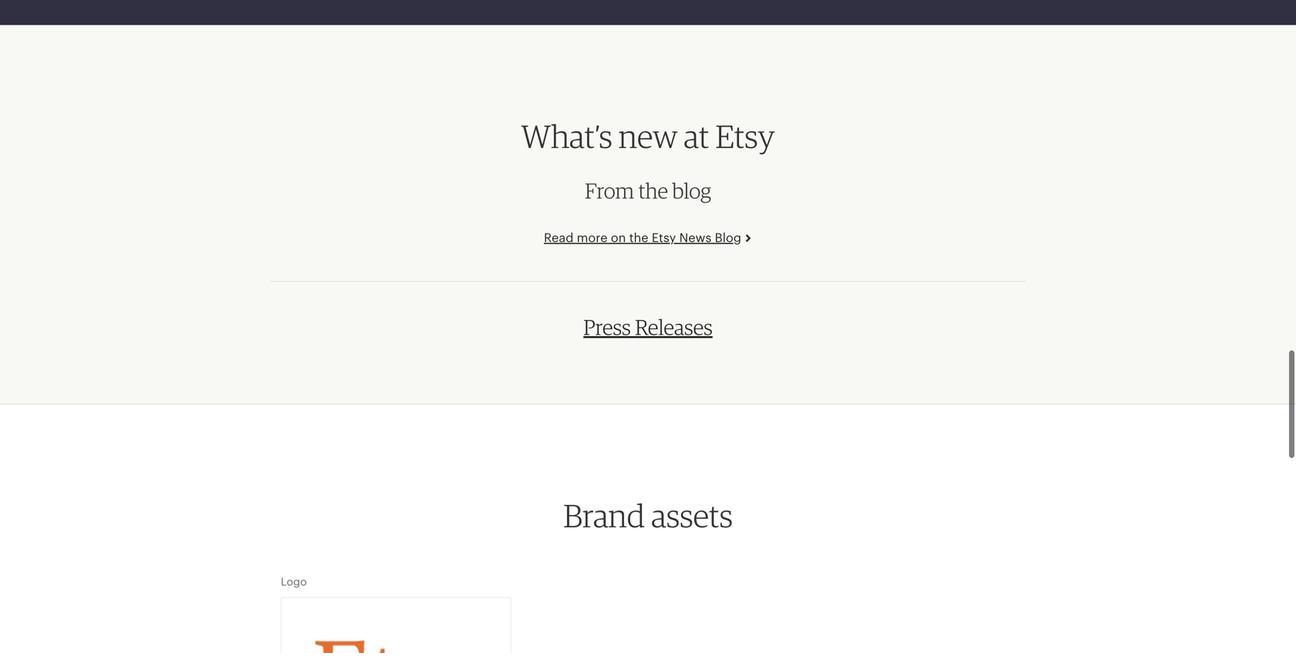 Task type: locate. For each thing, give the bounding box(es) containing it.
releases
[[635, 314, 713, 340]]

the right on
[[629, 231, 649, 245]]

what's
[[521, 117, 613, 155]]

read
[[544, 231, 574, 245]]

more
[[577, 231, 608, 245]]

etsy
[[716, 117, 775, 155], [652, 231, 676, 245]]

news
[[680, 231, 712, 245]]

etsy left news
[[652, 231, 676, 245]]

the
[[639, 178, 668, 204], [629, 231, 649, 245]]

0 vertical spatial the
[[639, 178, 668, 204]]

the left "blog"
[[639, 178, 668, 204]]

read more on the etsy news blog link
[[544, 231, 742, 245]]

etsy right at
[[716, 117, 775, 155]]

0 vertical spatial etsy
[[716, 117, 775, 155]]

0 horizontal spatial etsy
[[652, 231, 676, 245]]

press
[[584, 314, 631, 340]]

press releases link
[[584, 314, 713, 340]]

assets
[[651, 496, 733, 535]]

blog
[[673, 178, 711, 204]]



Task type: describe. For each thing, give the bounding box(es) containing it.
from
[[585, 178, 634, 204]]

at
[[684, 117, 709, 155]]

▻
[[745, 234, 752, 244]]

1 horizontal spatial etsy
[[716, 117, 775, 155]]

on
[[611, 231, 626, 245]]

new
[[619, 117, 678, 155]]

from the blog
[[585, 178, 711, 204]]

press releases
[[584, 314, 713, 340]]

1 vertical spatial the
[[629, 231, 649, 245]]

read more on the etsy news blog ▻
[[544, 231, 752, 245]]

1 vertical spatial etsy
[[652, 231, 676, 245]]

blog
[[715, 231, 742, 245]]

logo
[[281, 576, 307, 588]]

brand assets
[[563, 496, 733, 535]]

what's new at etsy
[[521, 117, 775, 155]]

brand
[[563, 496, 645, 535]]



Task type: vqa. For each thing, say whether or not it's contained in the screenshot.
The
yes



